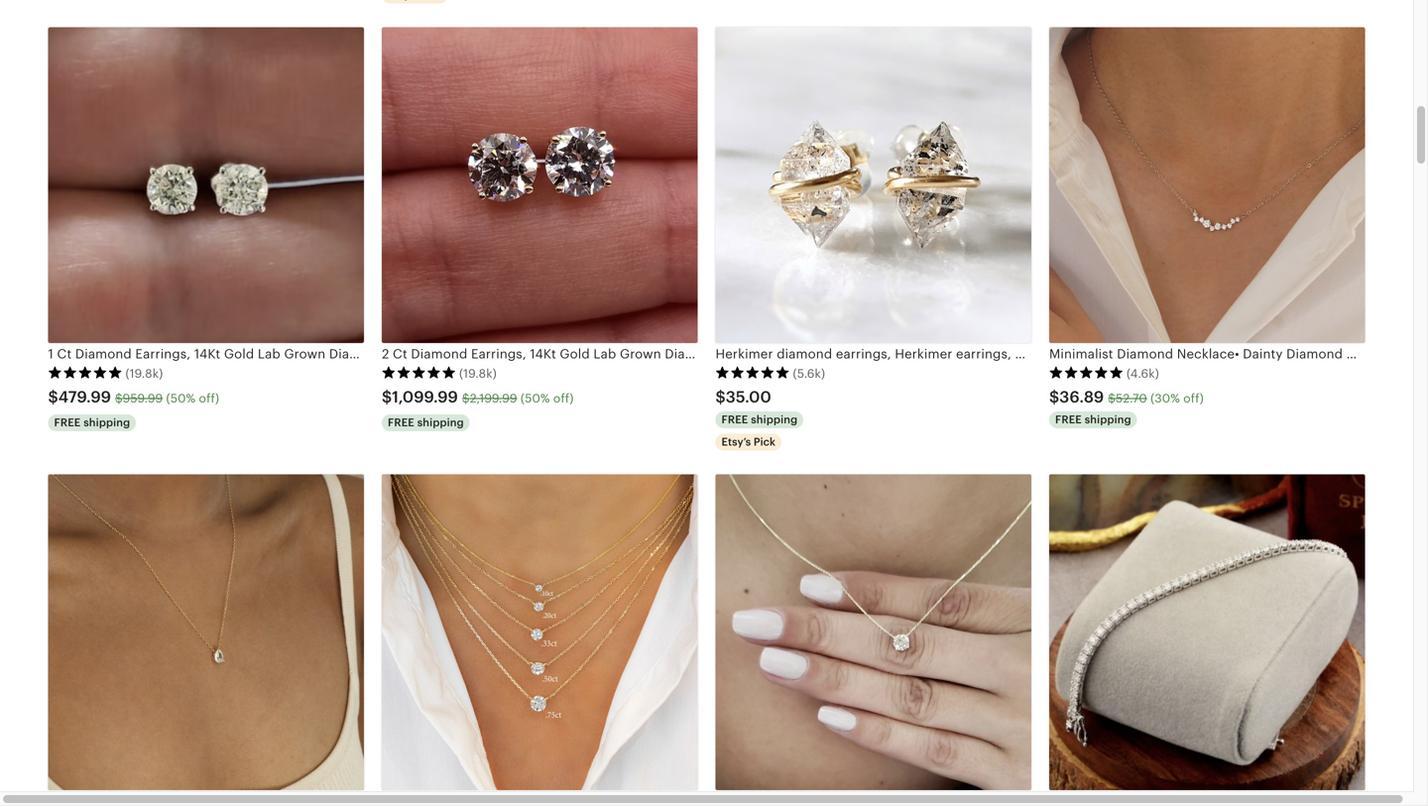 Task type: describe. For each thing, give the bounding box(es) containing it.
(50% for 479.99
[[166, 392, 196, 405]]

gold
[[560, 347, 590, 362]]

1 earrings, from the left
[[471, 347, 526, 362]]

(5.6k)
[[793, 367, 825, 380]]

free shipping for 1,099.99
[[388, 417, 464, 429]]

(19.8k) for 1,099.99
[[459, 367, 497, 380]]

herkimer diamond earrings, herkimer earrings, raw stud earrings raw stone earrings, crystal earrings, raw diamond earrings, april birthstone image
[[716, 27, 1031, 343]]

36.89
[[1060, 388, 1104, 406]]

free inside $ 36.89 $ 52.70 (30% off) free shipping
[[1055, 414, 1082, 426]]

35.00
[[726, 388, 771, 406]]

off) inside $ 36.89 $ 52.70 (30% off) free shipping
[[1183, 392, 1204, 405]]

1 diamond from the left
[[411, 347, 468, 362]]

$ right 36.89
[[1108, 392, 1116, 405]]

lab
[[594, 347, 616, 362]]

free shipping for 479.99
[[54, 417, 130, 429]]

free inside $ 35.00 free shipping etsy's pick
[[722, 414, 748, 426]]

$ left 959.99
[[48, 388, 58, 406]]

free down 479.99
[[54, 417, 81, 429]]

2
[[382, 347, 389, 362]]

free down 1,099.99
[[388, 417, 414, 429]]

5 out of 5 stars image for 36.89
[[1049, 366, 1124, 380]]

1,099.99
[[392, 388, 458, 406]]

(30%
[[1151, 392, 1180, 405]]

479.99
[[58, 388, 111, 406]]

1 ct diamond earrings, 14kt gold lab grown diamond earrings, gold diamond earrings, diamond studs image
[[48, 27, 364, 343]]

5 out of 5 stars image for 479.99
[[48, 366, 122, 380]]

off) for 479.99
[[199, 392, 219, 405]]

natural diamond tennis bracelet 10k white gold jewelry 1.40 ct engagement bracelet handmade bracelet white gold bracelet diamond gemstone image
[[1049, 475, 1365, 791]]

$ 479.99 $ 959.99 (50% off)
[[48, 388, 219, 406]]

3 diamond from the left
[[784, 347, 840, 362]]

(50% for 1,099.99
[[521, 392, 550, 405]]

teardrop diamond necklace by caitlyn minimalist • pear diamond necklace • minimalist jewelry • perfect gift for her • nr034 image
[[48, 475, 364, 791]]

2 ct diamond earrings, 14kt gold lab grown diamond earrings, diamond studs image
[[382, 27, 698, 343]]

$ inside $ 35.00 free shipping etsy's pick
[[716, 388, 726, 406]]

2 diamond from the left
[[665, 347, 721, 362]]

$ down 2
[[382, 388, 392, 406]]

grown
[[620, 347, 661, 362]]



Task type: vqa. For each thing, say whether or not it's contained in the screenshot.
Etsy'S
yes



Task type: locate. For each thing, give the bounding box(es) containing it.
4 5 out of 5 stars image from the left
[[1049, 366, 1124, 380]]

2 ct diamond earrings, 14kt gold lab grown diamond earrings, diamond studs
[[382, 347, 880, 362]]

(50% right 2,199.99
[[521, 392, 550, 405]]

diamond up (5.6k)
[[784, 347, 840, 362]]

2 (19.8k) from the left
[[459, 367, 497, 380]]

3 off) from the left
[[1183, 392, 1204, 405]]

0 horizontal spatial earrings,
[[471, 347, 526, 362]]

$ 36.89 $ 52.70 (30% off) free shipping
[[1049, 388, 1204, 426]]

1 horizontal spatial free shipping
[[388, 417, 464, 429]]

2 horizontal spatial off)
[[1183, 392, 1204, 405]]

2 (50% from the left
[[521, 392, 550, 405]]

1 free shipping from the left
[[54, 417, 130, 429]]

shipping inside $ 36.89 $ 52.70 (30% off) free shipping
[[1085, 414, 1131, 426]]

14kt
[[530, 347, 556, 362]]

5 out of 5 stars image up 1,099.99
[[382, 366, 456, 380]]

$ inside the $ 1,099.99 $ 2,199.99 (50% off)
[[462, 392, 470, 405]]

shipping up pick
[[751, 414, 798, 426]]

1 5 out of 5 stars image from the left
[[48, 366, 122, 380]]

$ up etsy's
[[716, 388, 726, 406]]

off) inside $ 479.99 $ 959.99 (50% off)
[[199, 392, 219, 405]]

free
[[722, 414, 748, 426], [1055, 414, 1082, 426], [54, 417, 81, 429], [388, 417, 414, 429]]

(50% inside the $ 1,099.99 $ 2,199.99 (50% off)
[[521, 392, 550, 405]]

$ 35.00 free shipping etsy's pick
[[716, 388, 798, 448]]

2 off) from the left
[[553, 392, 574, 405]]

earrings, left "14kt"
[[471, 347, 526, 362]]

5 out of 5 stars image
[[48, 366, 122, 380], [382, 366, 456, 380], [716, 366, 790, 380], [1049, 366, 1124, 380]]

off) down gold
[[553, 392, 574, 405]]

free shipping down 1,099.99
[[388, 417, 464, 429]]

$ right 479.99
[[115, 392, 123, 405]]

free shipping
[[54, 417, 130, 429], [388, 417, 464, 429]]

0 horizontal spatial diamond
[[411, 347, 468, 362]]

(19.8k) for 479.99
[[125, 367, 163, 380]]

free down 36.89
[[1055, 414, 1082, 426]]

1 (19.8k) from the left
[[125, 367, 163, 380]]

minimalist diamond necklace• dainty diamond necklace •smile necklace • wedding necklace• bridesmaid gifts • gift for her image
[[1049, 27, 1365, 343]]

(19.8k)
[[125, 367, 163, 380], [459, 367, 497, 380]]

studs
[[844, 347, 880, 362]]

shipping down 52.70
[[1085, 414, 1131, 426]]

5 out of 5 stars image up 36.89
[[1049, 366, 1124, 380]]

959.99
[[123, 392, 163, 405]]

(50% inside $ 479.99 $ 959.99 (50% off)
[[166, 392, 196, 405]]

$ left 52.70
[[1049, 388, 1060, 406]]

5 out of 5 stars image up 479.99
[[48, 366, 122, 380]]

ct
[[393, 347, 407, 362]]

diamond
[[411, 347, 468, 362], [665, 347, 721, 362], [784, 347, 840, 362]]

5 out of 5 stars image up 35.00
[[716, 366, 790, 380]]

1 horizontal spatial off)
[[553, 392, 574, 405]]

shipping down 1,099.99
[[417, 417, 464, 429]]

(19.8k) up 959.99
[[125, 367, 163, 380]]

$
[[48, 388, 58, 406], [382, 388, 392, 406], [716, 388, 726, 406], [1049, 388, 1060, 406], [115, 392, 123, 405], [462, 392, 470, 405], [1108, 392, 1116, 405]]

1 off) from the left
[[199, 392, 219, 405]]

2 horizontal spatial diamond
[[784, 347, 840, 362]]

0 horizontal spatial (19.8k)
[[125, 367, 163, 380]]

shipping
[[751, 414, 798, 426], [1085, 414, 1131, 426], [83, 417, 130, 429], [417, 417, 464, 429]]

2 earrings, from the left
[[725, 347, 780, 362]]

1 horizontal spatial (50%
[[521, 392, 550, 405]]

diamond right grown
[[665, 347, 721, 362]]

off)
[[199, 392, 219, 405], [553, 392, 574, 405], [1183, 392, 1204, 405]]

$ right 1,099.99
[[462, 392, 470, 405]]

52.70
[[1116, 392, 1147, 405]]

off) inside the $ 1,099.99 $ 2,199.99 (50% off)
[[553, 392, 574, 405]]

2 5 out of 5 stars image from the left
[[382, 366, 456, 380]]

14k or 18k solid gold necklace natural diamond floating solitaire  with drawstring adjustable chain image
[[382, 475, 698, 791]]

etsy's
[[722, 436, 751, 448]]

1 horizontal spatial earrings,
[[725, 347, 780, 362]]

0 horizontal spatial (50%
[[166, 392, 196, 405]]

free shipping down 479.99
[[54, 417, 130, 429]]

0 horizontal spatial off)
[[199, 392, 219, 405]]

pick
[[754, 436, 776, 448]]

(50%
[[166, 392, 196, 405], [521, 392, 550, 405]]

$ 1,099.99 $ 2,199.99 (50% off)
[[382, 388, 574, 406]]

shipping down 479.99
[[83, 417, 130, 429]]

3 5 out of 5 stars image from the left
[[716, 366, 790, 380]]

1 horizontal spatial diamond
[[665, 347, 721, 362]]

shipping inside $ 35.00 free shipping etsy's pick
[[751, 414, 798, 426]]

(19.8k) up the $ 1,099.99 $ 2,199.99 (50% off)
[[459, 367, 497, 380]]

(50% right 959.99
[[166, 392, 196, 405]]

1 (50% from the left
[[166, 392, 196, 405]]

(4.6k)
[[1127, 367, 1159, 380]]

attached diamond on chain, 14kt gold diamond necklace, diamond solitaire necklace, bridesmaid necklace image
[[716, 475, 1031, 791]]

0 horizontal spatial free shipping
[[54, 417, 130, 429]]

earrings, up 35.00
[[725, 347, 780, 362]]

2 free shipping from the left
[[388, 417, 464, 429]]

1 horizontal spatial (19.8k)
[[459, 367, 497, 380]]

off) for 1,099.99
[[553, 392, 574, 405]]

off) right (30%
[[1183, 392, 1204, 405]]

$ inside $ 479.99 $ 959.99 (50% off)
[[115, 392, 123, 405]]

5 out of 5 stars image for 1,099.99
[[382, 366, 456, 380]]

earrings,
[[471, 347, 526, 362], [725, 347, 780, 362]]

free up etsy's
[[722, 414, 748, 426]]

off) right 959.99
[[199, 392, 219, 405]]

diamond right the ct
[[411, 347, 468, 362]]

2,199.99
[[470, 392, 517, 405]]



